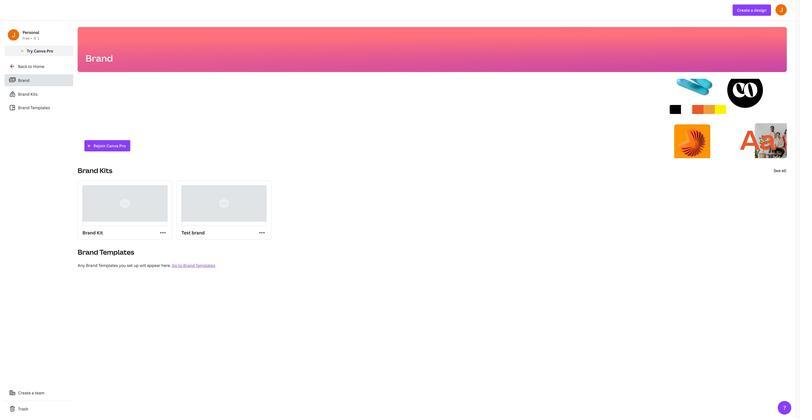 Task type: locate. For each thing, give the bounding box(es) containing it.
list
[[5, 74, 73, 113]]



Task type: describe. For each thing, give the bounding box(es) containing it.
jeremy miller image
[[776, 4, 788, 15]]



Task type: vqa. For each thing, say whether or not it's contained in the screenshot.
list
yes



